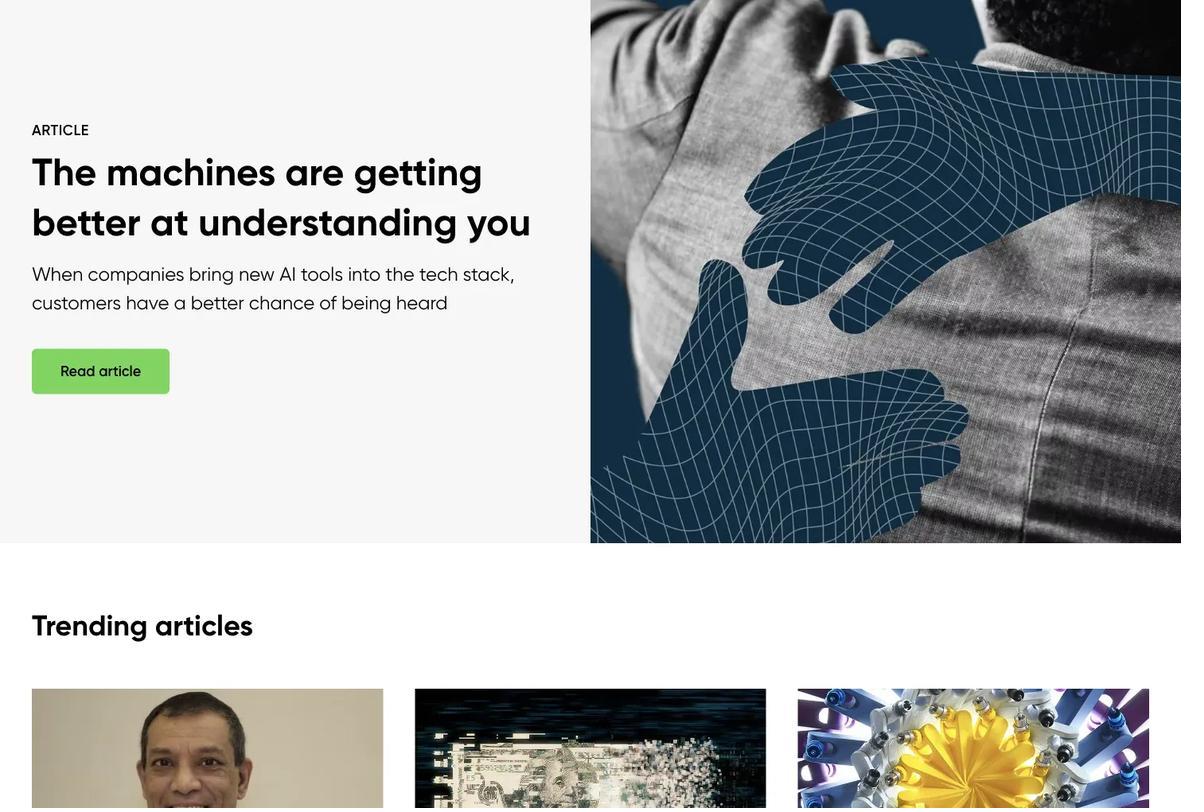 Task type: locate. For each thing, give the bounding box(es) containing it.
chance
[[249, 291, 315, 314]]

customers
[[32, 291, 121, 314]]

1 vertical spatial better
[[191, 291, 244, 314]]

stack,
[[463, 263, 515, 286]]

bring
[[189, 263, 234, 286]]

the
[[32, 148, 97, 196]]

0 vertical spatial better
[[32, 198, 141, 246]]

when companies bring new ai tools into the tech stack, customers have a better chance of being heard
[[32, 263, 515, 314]]

heard
[[396, 291, 448, 314]]

you
[[467, 198, 531, 246]]

companies
[[88, 263, 184, 286]]

the machines are getting better at understanding you
[[32, 148, 531, 246]]

0 horizontal spatial better
[[32, 198, 141, 246]]

being
[[342, 291, 392, 314]]

getting
[[354, 148, 483, 196]]

trending
[[32, 608, 148, 644]]

tech
[[419, 263, 458, 286]]

better inside 'when companies bring new ai tools into the tech stack, customers have a better chance of being heard'
[[191, 291, 244, 314]]

ai
[[280, 263, 296, 286]]

better
[[32, 198, 141, 246], [191, 291, 244, 314]]

1 horizontal spatial better
[[191, 291, 244, 314]]

better down the
[[32, 198, 141, 246]]

better down the bring
[[191, 291, 244, 314]]

a
[[174, 291, 186, 314]]



Task type: vqa. For each thing, say whether or not it's contained in the screenshot.
Products
no



Task type: describe. For each thing, give the bounding box(es) containing it.
machines
[[106, 148, 276, 196]]

better inside the 'the machines are getting better at understanding you'
[[32, 198, 141, 246]]

the
[[386, 263, 415, 286]]

into
[[348, 263, 381, 286]]

articles
[[155, 608, 253, 644]]

understanding
[[198, 198, 458, 246]]

tools
[[301, 263, 343, 286]]

trending articles
[[32, 608, 253, 644]]

have
[[126, 291, 169, 314]]

are
[[285, 148, 344, 196]]

new
[[239, 263, 275, 286]]

article
[[32, 121, 89, 139]]

when
[[32, 263, 83, 286]]

of
[[319, 291, 337, 314]]

at
[[150, 198, 189, 246]]



